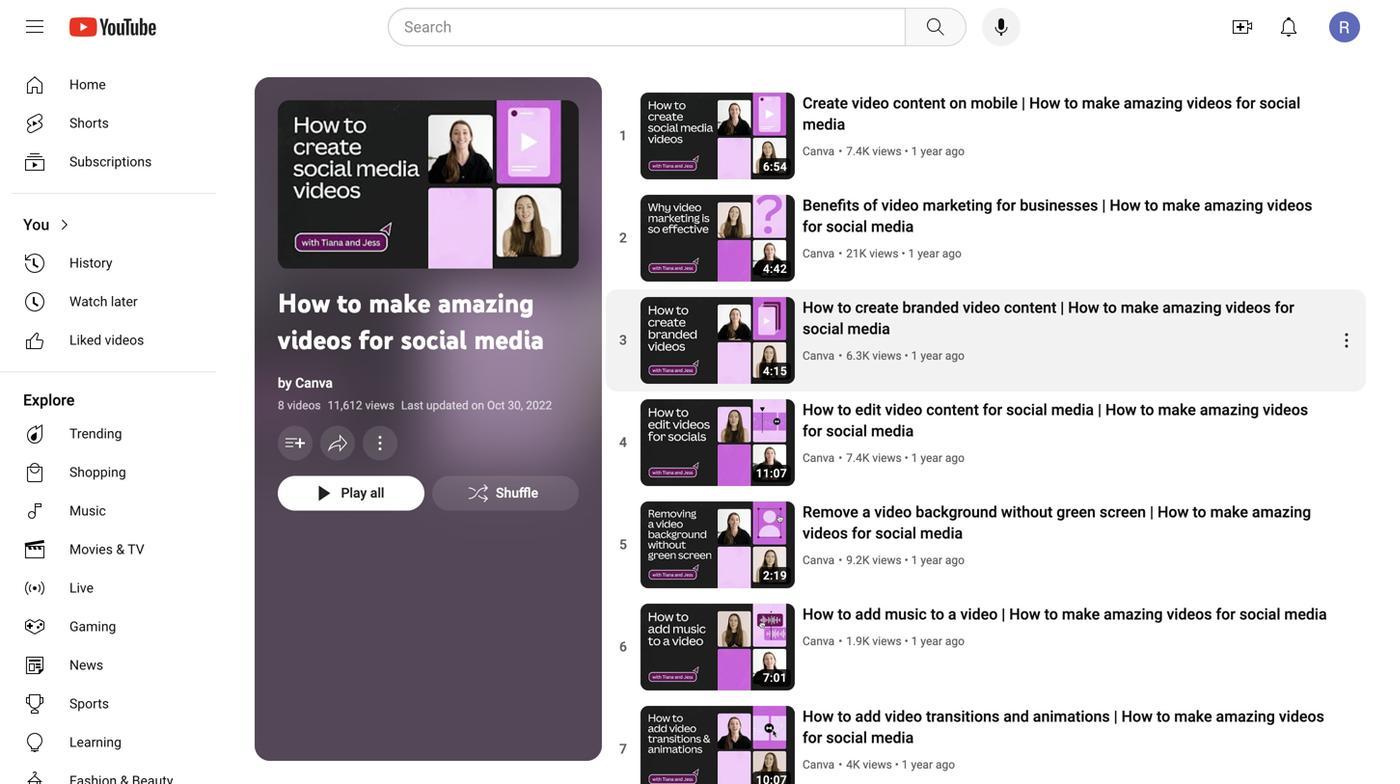 Task type: describe. For each thing, give the bounding box(es) containing it.
content inside how to create branded video content | how to make amazing videos for social media
[[1004, 299, 1057, 317]]

history
[[69, 255, 112, 271]]

how inside create video content on mobile | how to make amazing videos for social media
[[1030, 94, 1061, 112]]

media inside how to add video transitions and animations | how to make amazing videos for social media
[[871, 729, 914, 747]]

| inside create video content on mobile | how to make amazing videos for social media
[[1022, 94, 1026, 112]]

6.3k
[[847, 349, 870, 363]]

canva for create video content on mobile | how to make amazing videos for social media
[[803, 145, 835, 158]]

canva • 9.2k views • 1 year ago
[[803, 554, 965, 567]]

canva for remove a video background without green screen | how to make amazing videos for social media
[[803, 554, 835, 567]]

canva link for how to add music to a video | how to make amazing videos for social media
[[803, 633, 836, 650]]

social inside remove a video background without green screen | how to make amazing videos for social media
[[876, 524, 917, 543]]

media inside remove a video background without green screen | how to make amazing videos for social media
[[921, 524, 963, 543]]

gaming
[[69, 619, 116, 635]]

you
[[23, 216, 49, 234]]

video inside benefits of video marketing for businesses | how to make amazing videos for social media
[[882, 196, 919, 215]]

media inside how to create branded video content | how to make amazing videos for social media
[[848, 320, 891, 338]]

11,612
[[328, 399, 362, 413]]

ago for transitions
[[936, 758, 955, 772]]

updated
[[426, 399, 469, 413]]

7:01 link
[[641, 604, 795, 693]]

create video content on mobile | how to make amazing videos for social media
[[803, 94, 1301, 134]]

amazing inside benefits of video marketing for businesses | how to make amazing videos for social media
[[1204, 196, 1264, 215]]

how to edit video content for social media | how to make amazing videos for social media link
[[803, 399, 1328, 442]]

music
[[69, 503, 106, 519]]

canva • 4k views • 1 year ago
[[803, 758, 955, 772]]

canva • 6.3k views • 1 year ago
[[803, 349, 965, 363]]

canva for benefits of video marketing for businesses | how to make amazing videos for social media
[[803, 247, 835, 261]]

30,
[[508, 399, 523, 413]]

movies & tv
[[69, 542, 144, 558]]

year for without
[[921, 554, 943, 567]]

watch later
[[69, 294, 138, 310]]

Play all text field
[[341, 485, 385, 501]]

video inside how to edit video content for social media | how to make amazing videos for social media
[[885, 401, 923, 419]]

liked
[[69, 332, 102, 348]]

8
[[278, 399, 284, 413]]

how to edit video content for social media | how to make amazing videos for social media
[[803, 401, 1309, 441]]

benefits of video marketing for businesses | how to make amazing videos for social media link
[[803, 195, 1328, 237]]

4:42
[[763, 262, 787, 276]]

videos inside how to make amazing videos for social media
[[278, 324, 352, 356]]

businesses
[[1020, 196, 1098, 215]]

4:15 link
[[641, 297, 795, 386]]

11:07 link
[[641, 399, 795, 489]]

4:15
[[763, 365, 787, 378]]

shopping
[[69, 465, 126, 481]]

videos inside how to create branded video content | how to make amazing videos for social media
[[1226, 299, 1271, 317]]

3
[[620, 332, 627, 348]]

remove
[[803, 503, 859, 522]]

4:42 link
[[641, 195, 795, 284]]

0 horizontal spatial all
[[370, 485, 385, 501]]

avatar image image
[[1330, 12, 1361, 42]]

canva link for create video content on mobile | how to make amazing videos for social media
[[803, 143, 836, 160]]

live
[[69, 580, 94, 596]]

for inside how to create branded video content | how to make amazing videos for social media
[[1275, 299, 1295, 317]]

2
[[620, 230, 627, 246]]

tv
[[128, 542, 144, 558]]

7:01
[[763, 672, 787, 685]]

7
[[620, 742, 627, 758]]

transitions
[[926, 708, 1000, 726]]

4 minutes, 42 seconds element
[[763, 262, 787, 276]]

media inside how to make amazing videos for social media
[[474, 324, 544, 356]]

benefits of video marketing for businesses | how to make amazing videos for social media
[[803, 196, 1313, 236]]

canva for how to add music to a video | how to make amazing videos for social media
[[803, 635, 835, 648]]

create
[[803, 94, 848, 112]]

shorts
[[69, 115, 109, 131]]

year for content
[[921, 452, 943, 465]]

views for how to add video transitions and animations | how to make amazing videos for social media
[[863, 758, 892, 772]]

how to make amazing videos for social media
[[278, 287, 544, 356]]

7.4k for video
[[847, 145, 870, 158]]

how inside benefits of video marketing for businesses | how to make amazing videos for social media
[[1110, 196, 1141, 215]]

9.2k
[[847, 554, 870, 567]]

how to add music to a video | how to make amazing videos for social media
[[803, 606, 1327, 624]]

on inside by canva 8 videos 11,612 views last updated on oct 30, 2022
[[471, 399, 484, 413]]

21k
[[847, 247, 867, 261]]

content inside how to edit video content for social media | how to make amazing videos for social media
[[927, 401, 979, 419]]

how to add video transitions and animations | how to make amazing videos for social media
[[803, 708, 1325, 747]]

views for remove a video background without green screen | how to make amazing videos for social media
[[873, 554, 902, 567]]

explore
[[23, 391, 75, 410]]

1 for how to add music to a video | how to make amazing videos for social media
[[912, 635, 918, 648]]

a inside how to add music to a video | how to make amazing videos for social media 'link'
[[949, 606, 957, 624]]

| inside how to edit video content for social media | how to make amazing videos for social media
[[1098, 401, 1102, 419]]

how to add video transitions and animations | how to make amazing videos for social media link
[[803, 706, 1328, 749]]

create
[[855, 299, 899, 317]]

canva • 7.4k views • 1 year ago for edit
[[803, 452, 965, 465]]

Shuffle text field
[[496, 485, 538, 501]]

of
[[864, 196, 878, 215]]

1 for how to edit video content for social media | how to make amazing videos for social media
[[912, 452, 918, 465]]

a inside remove a video background without green screen | how to make amazing videos for social media
[[863, 503, 871, 522]]

amazing inside how to create branded video content | how to make amazing videos for social media
[[1163, 299, 1222, 317]]

amazing inside how to edit video content for social media | how to make amazing videos for social media
[[1200, 401, 1259, 419]]

make inside how to make amazing videos for social media
[[369, 287, 431, 319]]

for inside how to add video transitions and animations | how to make amazing videos for social media
[[803, 729, 823, 747]]

shuffle
[[496, 485, 538, 501]]

1 play all link from the top
[[278, 100, 579, 285]]

last
[[401, 399, 424, 413]]

for inside remove a video background without green screen | how to make amazing videos for social media
[[852, 524, 872, 543]]

&
[[116, 542, 125, 558]]

7.4k for to
[[847, 452, 870, 465]]

11 minutes, 7 seconds element
[[756, 467, 787, 481]]

oct
[[487, 399, 505, 413]]

subscriptions
[[69, 154, 152, 170]]

make inside how to edit video content for social media | how to make amazing videos for social media
[[1158, 401, 1196, 419]]

liked videos
[[69, 332, 144, 348]]

2022
[[526, 399, 552, 413]]

sports
[[69, 696, 109, 712]]

1 vertical spatial play
[[341, 485, 367, 501]]

ago for video
[[946, 349, 965, 363]]

year for transitions
[[911, 758, 933, 772]]

2:19 link
[[641, 502, 795, 591]]

content inside create video content on mobile | how to make amazing videos for social media
[[893, 94, 946, 112]]

marketing
[[923, 196, 993, 215]]

canva • 21k views • 1 year ago
[[803, 247, 962, 261]]

benefits
[[803, 196, 860, 215]]

2 play all link from the top
[[278, 476, 425, 511]]

to inside create video content on mobile | how to make amazing videos for social media
[[1065, 94, 1078, 112]]

to inside remove a video background without green screen | how to make amazing videos for social media
[[1193, 503, 1207, 522]]

green
[[1057, 503, 1096, 522]]

background
[[916, 503, 998, 522]]

how to create branded video content | how to make amazing videos for social media link
[[803, 297, 1328, 340]]

canva link for how to edit video content for social media | how to make amazing videos for social media
[[803, 450, 836, 467]]

| inside benefits of video marketing for businesses | how to make amazing videos for social media
[[1102, 196, 1106, 215]]

social inside how to make amazing videos for social media
[[401, 324, 467, 356]]

screen
[[1100, 503, 1146, 522]]

year for for
[[918, 247, 940, 261]]

Search text field
[[404, 14, 901, 40]]

views for how to edit video content for social media | how to make amazing videos for social media
[[873, 452, 902, 465]]

to inside benefits of video marketing for businesses | how to make amazing videos for social media
[[1145, 196, 1159, 215]]

watch
[[69, 294, 108, 310]]

canva for how to create branded video content | how to make amazing videos for social media
[[803, 349, 835, 363]]

video inside how to create branded video content | how to make amazing videos for social media
[[963, 299, 1001, 317]]

7 minutes, 1 second element
[[763, 672, 787, 685]]

6
[[620, 639, 627, 655]]

year for video
[[921, 349, 943, 363]]

canva • 7.4k views • 1 year ago for content
[[803, 145, 965, 158]]



Task type: vqa. For each thing, say whether or not it's contained in the screenshot.
the top reaction
no



Task type: locate. For each thing, give the bounding box(es) containing it.
how
[[1030, 94, 1061, 112], [1110, 196, 1141, 215], [278, 287, 330, 319], [803, 299, 834, 317], [1069, 299, 1100, 317], [803, 401, 834, 419], [1106, 401, 1137, 419], [1158, 503, 1189, 522], [803, 606, 834, 624], [1010, 606, 1041, 624], [803, 708, 834, 726], [1122, 708, 1153, 726]]

year for mobile
[[921, 145, 943, 158]]

canva link left the "9.2k" at bottom
[[803, 552, 836, 569]]

6:54
[[763, 160, 787, 174]]

social inside create video content on mobile | how to make amazing videos for social media
[[1260, 94, 1301, 112]]

make
[[1082, 94, 1120, 112], [1163, 196, 1201, 215], [369, 287, 431, 319], [1121, 299, 1159, 317], [1158, 401, 1196, 419], [1211, 503, 1249, 522], [1062, 606, 1100, 624], [1175, 708, 1213, 726]]

amazing
[[1124, 94, 1183, 112], [1204, 196, 1264, 215], [438, 287, 534, 319], [1163, 299, 1222, 317], [1200, 401, 1259, 419], [1252, 503, 1312, 522], [1104, 606, 1163, 624], [1216, 708, 1276, 726]]

video right branded
[[963, 299, 1001, 317]]

views right 21k
[[870, 247, 899, 261]]

add for music
[[855, 606, 881, 624]]

| inside remove a video background without green screen | how to make amazing videos for social media
[[1150, 503, 1154, 522]]

1 for remove a video background without green screen | how to make amazing videos for social media
[[912, 554, 918, 567]]

how inside how to make amazing videos for social media
[[278, 287, 330, 319]]

mobile
[[971, 94, 1018, 112]]

canva inside by canva 8 videos 11,612 views last updated on oct 30, 2022
[[295, 375, 333, 391]]

0 vertical spatial add
[[855, 606, 881, 624]]

videos inside how to add video transitions and animations | how to make amazing videos for social media
[[1279, 708, 1325, 726]]

a right music
[[949, 606, 957, 624]]

year down "background"
[[921, 554, 943, 567]]

learning link
[[12, 724, 208, 762], [12, 724, 208, 762]]

animations
[[1033, 708, 1110, 726]]

0 vertical spatial play
[[415, 178, 442, 192]]

canva for how to edit video content for social media | how to make amazing videos for social media
[[803, 452, 835, 465]]

| inside how to create branded video content | how to make amazing videos for social media
[[1061, 299, 1065, 317]]

canva down create
[[803, 145, 835, 158]]

liked videos link
[[12, 321, 208, 360], [12, 321, 208, 360]]

content right "edit"
[[927, 401, 979, 419]]

year down the transitions
[[911, 758, 933, 772]]

video right create
[[852, 94, 889, 112]]

1 vertical spatial content
[[1004, 299, 1057, 317]]

subscriptions link
[[12, 143, 208, 181], [12, 143, 208, 181]]

make inside benefits of video marketing for businesses | how to make amazing videos for social media
[[1163, 196, 1201, 215]]

home link
[[12, 66, 208, 104], [12, 66, 208, 104]]

year up marketing
[[921, 145, 943, 158]]

0 vertical spatial canva • 7.4k views • 1 year ago
[[803, 145, 965, 158]]

how to add music to a video | how to make amazing videos for social media link
[[803, 604, 1328, 625]]

0 vertical spatial 7.4k
[[847, 145, 870, 158]]

1 canva link from the top
[[803, 143, 836, 160]]

1 horizontal spatial a
[[949, 606, 957, 624]]

6:54 link
[[641, 93, 795, 182]]

add for video
[[855, 708, 881, 726]]

7.4k
[[847, 145, 870, 158], [847, 452, 870, 465]]

canva left "4k"
[[803, 758, 835, 772]]

canva right by
[[295, 375, 333, 391]]

social inside how to create branded video content | how to make amazing videos for social media
[[803, 320, 844, 338]]

video up canva • 4k views • 1 year ago
[[885, 708, 922, 726]]

ago down "background"
[[946, 554, 965, 567]]

canva link right 6:54
[[803, 143, 836, 160]]

views for benefits of video marketing for businesses | how to make amazing videos for social media
[[870, 247, 899, 261]]

ago down branded
[[946, 349, 965, 363]]

canva left 21k
[[803, 247, 835, 261]]

2 canva link from the top
[[803, 245, 836, 262]]

views for create video content on mobile | how to make amazing videos for social media
[[873, 145, 902, 158]]

0 vertical spatial play all
[[415, 178, 465, 192]]

video up canva • 9.2k views • 1 year ago
[[875, 503, 912, 522]]

history link
[[12, 244, 208, 283], [12, 244, 208, 283]]

canva left the "9.2k" at bottom
[[803, 554, 835, 567]]

2 7.4k from the top
[[847, 452, 870, 465]]

ago up "background"
[[946, 452, 965, 465]]

media inside benefits of video marketing for businesses | how to make amazing videos for social media
[[871, 218, 914, 236]]

home
[[69, 77, 106, 93]]

4k
[[847, 758, 860, 772]]

create video content on mobile | how to make amazing videos for social media link
[[803, 93, 1328, 135]]

canva link left "6.3k"
[[803, 347, 836, 365]]

video inside create video content on mobile | how to make amazing videos for social media
[[852, 94, 889, 112]]

social inside benefits of video marketing for businesses | how to make amazing videos for social media
[[826, 218, 867, 236]]

canva link for how to add video transitions and animations | how to make amazing videos for social media
[[803, 757, 836, 774]]

0 horizontal spatial play all
[[341, 485, 385, 501]]

1 vertical spatial 7.4k
[[847, 452, 870, 465]]

videos inside create video content on mobile | how to make amazing videos for social media
[[1187, 94, 1232, 112]]

canva left "6.3k"
[[803, 349, 835, 363]]

views
[[873, 145, 902, 158], [870, 247, 899, 261], [873, 349, 902, 363], [365, 399, 395, 413], [873, 452, 902, 465], [873, 554, 902, 567], [873, 635, 902, 648], [863, 758, 892, 772]]

shuffle link
[[432, 476, 579, 511]]

canva link left 21k
[[803, 245, 836, 262]]

edit
[[855, 401, 882, 419]]

ago up marketing
[[946, 145, 965, 158]]

video right "edit"
[[885, 401, 923, 419]]

how to create branded video content | how to make amazing videos for social media
[[803, 299, 1295, 338]]

views right the "9.2k" at bottom
[[873, 554, 902, 567]]

movies & tv link
[[12, 531, 208, 569], [12, 531, 208, 569]]

4
[[620, 435, 627, 451]]

1 horizontal spatial play
[[415, 178, 442, 192]]

music
[[885, 606, 927, 624]]

0 vertical spatial content
[[893, 94, 946, 112]]

movies
[[69, 542, 113, 558]]

videos inside benefits of video marketing for businesses | how to make amazing videos for social media
[[1268, 196, 1313, 215]]

|
[[1022, 94, 1026, 112], [1102, 196, 1106, 215], [1061, 299, 1065, 317], [1098, 401, 1102, 419], [1150, 503, 1154, 522], [1002, 606, 1006, 624], [1114, 708, 1118, 726]]

learning
[[69, 735, 122, 751]]

ago
[[946, 145, 965, 158], [943, 247, 962, 261], [946, 349, 965, 363], [946, 452, 965, 465], [946, 554, 965, 567], [946, 635, 965, 648], [936, 758, 955, 772]]

6 minutes, 54 seconds element
[[763, 160, 787, 174]]

canva link for benefits of video marketing for businesses | how to make amazing videos for social media
[[803, 245, 836, 262]]

make inside how to create branded video content | how to make amazing videos for social media
[[1121, 299, 1159, 317]]

ago for for
[[943, 247, 962, 261]]

video right music
[[961, 606, 998, 624]]

11:07
[[756, 467, 787, 481]]

videos inside how to edit video content for social media | how to make amazing videos for social media
[[1263, 401, 1309, 419]]

canva up remove
[[803, 452, 835, 465]]

canva • 1.9k views • 1 year ago
[[803, 635, 965, 648]]

video inside how to add music to a video | how to make amazing videos for social media 'link'
[[961, 606, 998, 624]]

trending
[[69, 426, 122, 442]]

canva link right 11 minutes, 7 seconds element
[[803, 450, 836, 467]]

canva link left 1.9k at the bottom of page
[[803, 633, 836, 650]]

views right "6.3k"
[[873, 349, 902, 363]]

views for how to add music to a video | how to make amazing videos for social media
[[873, 635, 902, 648]]

1 for how to create branded video content | how to make amazing videos for social media
[[912, 349, 918, 363]]

1 7.4k from the top
[[847, 145, 870, 158]]

10 minutes, 7 seconds element
[[756, 775, 787, 785]]

5
[[620, 537, 627, 553]]

how to make amazing videos for social media main content
[[81, 54, 1390, 785]]

canva link
[[803, 143, 836, 160], [803, 245, 836, 262], [803, 347, 836, 365], [803, 450, 836, 467], [803, 552, 836, 569], [803, 633, 836, 650], [803, 757, 836, 774]]

content down benefits of video marketing for businesses | how to make amazing videos for social media
[[1004, 299, 1057, 317]]

without
[[1001, 503, 1053, 522]]

a
[[863, 503, 871, 522], [949, 606, 957, 624]]

1 vertical spatial a
[[949, 606, 957, 624]]

media
[[803, 115, 846, 134], [871, 218, 914, 236], [848, 320, 891, 338], [474, 324, 544, 356], [1052, 401, 1094, 419], [871, 422, 914, 441], [921, 524, 963, 543], [1285, 606, 1327, 624], [871, 729, 914, 747]]

0 horizontal spatial a
[[863, 503, 871, 522]]

canva left 1.9k at the bottom of page
[[803, 635, 835, 648]]

year down music
[[921, 635, 943, 648]]

ago down marketing
[[943, 247, 962, 261]]

0 vertical spatial a
[[863, 503, 871, 522]]

year for to
[[921, 635, 943, 648]]

by canva 8 videos 11,612 views last updated on oct 30, 2022
[[278, 375, 552, 413]]

by
[[278, 375, 292, 391]]

•
[[839, 145, 843, 158], [905, 145, 909, 158], [839, 247, 843, 261], [902, 247, 906, 261], [839, 349, 843, 363], [905, 349, 909, 363], [839, 452, 843, 465], [905, 452, 909, 465], [839, 554, 843, 567], [905, 554, 909, 567], [839, 635, 843, 648], [905, 635, 909, 648], [839, 758, 843, 772], [895, 758, 899, 772]]

1 vertical spatial add
[[855, 708, 881, 726]]

1 vertical spatial all
[[370, 485, 385, 501]]

make inside create video content on mobile | how to make amazing videos for social media
[[1082, 94, 1120, 112]]

all
[[445, 178, 465, 192], [370, 485, 385, 501]]

music link
[[12, 492, 208, 531], [12, 492, 208, 531]]

views right "4k"
[[863, 758, 892, 772]]

remove a video background without green screen | how to make amazing videos for social media link
[[803, 502, 1328, 544]]

| inside how to add video transitions and animations | how to make amazing videos for social media
[[1114, 708, 1118, 726]]

views up of
[[873, 145, 902, 158]]

2 canva • 7.4k views • 1 year ago from the top
[[803, 452, 965, 465]]

add inside 'link'
[[855, 606, 881, 624]]

media inside create video content on mobile | how to make amazing videos for social media
[[803, 115, 846, 134]]

canva • 7.4k views • 1 year ago
[[803, 145, 965, 158], [803, 452, 965, 465]]

ago for mobile
[[946, 145, 965, 158]]

ago for to
[[946, 635, 965, 648]]

3 canva link from the top
[[803, 347, 836, 365]]

views left last
[[365, 399, 395, 413]]

year up branded
[[918, 247, 940, 261]]

4 canva link from the top
[[803, 450, 836, 467]]

video inside remove a video background without green screen | how to make amazing videos for social media
[[875, 503, 912, 522]]

sports link
[[12, 685, 208, 724], [12, 685, 208, 724]]

views for how to create branded video content | how to make amazing videos for social media
[[873, 349, 902, 363]]

1 horizontal spatial on
[[950, 94, 967, 112]]

2 vertical spatial content
[[927, 401, 979, 419]]

you link
[[12, 206, 208, 244], [12, 206, 208, 244]]

ago up the transitions
[[946, 635, 965, 648]]

2:19
[[763, 569, 787, 583]]

on left mobile
[[950, 94, 967, 112]]

canva for how to add video transitions and animations | how to make amazing videos for social media
[[803, 758, 835, 772]]

news
[[69, 658, 103, 674]]

video inside how to add video transitions and animations | how to make amazing videos for social media
[[885, 708, 922, 726]]

watch later link
[[12, 283, 208, 321], [12, 283, 208, 321]]

add inside how to add video transitions and animations | how to make amazing videos for social media
[[855, 708, 881, 726]]

amazing inside create video content on mobile | how to make amazing videos for social media
[[1124, 94, 1183, 112]]

play all
[[415, 178, 465, 192], [341, 485, 385, 501]]

year down branded
[[921, 349, 943, 363]]

1 vertical spatial play all link
[[278, 476, 425, 511]]

views down "edit"
[[873, 452, 902, 465]]

content left mobile
[[893, 94, 946, 112]]

videos inside remove a video background without green screen | how to make amazing videos for social media
[[803, 524, 848, 543]]

7 canva link from the top
[[803, 757, 836, 774]]

add
[[855, 606, 881, 624], [855, 708, 881, 726]]

5 canva link from the top
[[803, 552, 836, 569]]

to inside how to make amazing videos for social media
[[337, 287, 362, 319]]

trending link
[[12, 415, 208, 454], [12, 415, 208, 454]]

amazing inside how to make amazing videos for social media
[[438, 287, 534, 319]]

amazing inside remove a video background without green screen | how to make amazing videos for social media
[[1252, 503, 1312, 522]]

1 horizontal spatial all
[[445, 178, 465, 192]]

7.4k down "edit"
[[847, 452, 870, 465]]

videos inside by canva 8 videos 11,612 views last updated on oct 30, 2022
[[287, 399, 321, 413]]

canva link left "4k"
[[803, 757, 836, 774]]

later
[[111, 294, 138, 310]]

video right of
[[882, 196, 919, 215]]

canva link for how to create branded video content | how to make amazing videos for social media
[[803, 347, 836, 365]]

1 vertical spatial canva • 7.4k views • 1 year ago
[[803, 452, 965, 465]]

0 vertical spatial on
[[950, 94, 967, 112]]

make inside how to add video transitions and animations | how to make amazing videos for social media
[[1175, 708, 1213, 726]]

how inside remove a video background without green screen | how to make amazing videos for social media
[[1158, 503, 1189, 522]]

remove a video background without green screen | how to make amazing videos for social media
[[803, 503, 1312, 543]]

add up canva • 4k views • 1 year ago
[[855, 708, 881, 726]]

year up "background"
[[921, 452, 943, 465]]

2 minutes, 19 seconds element
[[763, 569, 787, 583]]

4 minutes, 15 seconds element
[[763, 365, 787, 378]]

6 canva link from the top
[[803, 633, 836, 650]]

0 horizontal spatial play
[[341, 485, 367, 501]]

1 for how to add video transitions and animations | how to make amazing videos for social media
[[902, 758, 909, 772]]

on left oct
[[471, 399, 484, 413]]

1 for create video content on mobile | how to make amazing videos for social media
[[912, 145, 918, 158]]

branded
[[903, 299, 959, 317]]

ago down the transitions
[[936, 758, 955, 772]]

7.4k up of
[[847, 145, 870, 158]]

1 vertical spatial play all
[[341, 485, 385, 501]]

add up 1.9k at the bottom of page
[[855, 606, 881, 624]]

1 canva • 7.4k views • 1 year ago from the top
[[803, 145, 965, 158]]

views inside by canva 8 videos 11,612 views last updated on oct 30, 2022
[[365, 399, 395, 413]]

amazing inside how to add video transitions and animations | how to make amazing videos for social media
[[1216, 708, 1276, 726]]

1.9k
[[847, 635, 870, 648]]

2 add from the top
[[855, 708, 881, 726]]

0 vertical spatial play all link
[[278, 100, 579, 285]]

1 vertical spatial on
[[471, 399, 484, 413]]

canva link for remove a video background without green screen | how to make amazing videos for social media
[[803, 552, 836, 569]]

make inside remove a video background without green screen | how to make amazing videos for social media
[[1211, 503, 1249, 522]]

1 for benefits of video marketing for businesses | how to make amazing videos for social media
[[909, 247, 915, 261]]

for inside create video content on mobile | how to make amazing videos for social media
[[1236, 94, 1256, 112]]

social inside how to add video transitions and animations | how to make amazing videos for social media
[[826, 729, 867, 747]]

ago for content
[[946, 452, 965, 465]]

1 add from the top
[[855, 606, 881, 624]]

on
[[950, 94, 967, 112], [471, 399, 484, 413]]

a right remove
[[863, 503, 871, 522]]

canva • 7.4k views • 1 year ago up of
[[803, 145, 965, 158]]

videos
[[1187, 94, 1232, 112], [1268, 196, 1313, 215], [1226, 299, 1271, 317], [278, 324, 352, 356], [105, 332, 144, 348], [287, 399, 321, 413], [1263, 401, 1309, 419], [803, 524, 848, 543], [1167, 606, 1212, 624], [1279, 708, 1325, 726]]

for inside how to make amazing videos for social media
[[359, 324, 393, 356]]

gaming link
[[12, 608, 208, 647], [12, 608, 208, 647]]

1 horizontal spatial play all
[[415, 178, 465, 192]]

for
[[1236, 94, 1256, 112], [997, 196, 1016, 215], [803, 218, 823, 236], [1275, 299, 1295, 317], [359, 324, 393, 356], [983, 401, 1003, 419], [803, 422, 823, 441], [852, 524, 872, 543], [1216, 606, 1236, 624], [803, 729, 823, 747]]

views right 1.9k at the bottom of page
[[873, 635, 902, 648]]

0 vertical spatial all
[[445, 178, 465, 192]]

on inside create video content on mobile | how to make amazing videos for social media
[[950, 94, 967, 112]]

0 horizontal spatial on
[[471, 399, 484, 413]]

ago for without
[[946, 554, 965, 567]]

by canva link
[[278, 374, 333, 393]]

canva • 7.4k views • 1 year ago down "edit"
[[803, 452, 965, 465]]

and
[[1004, 708, 1029, 726]]

None search field
[[353, 8, 971, 46]]



